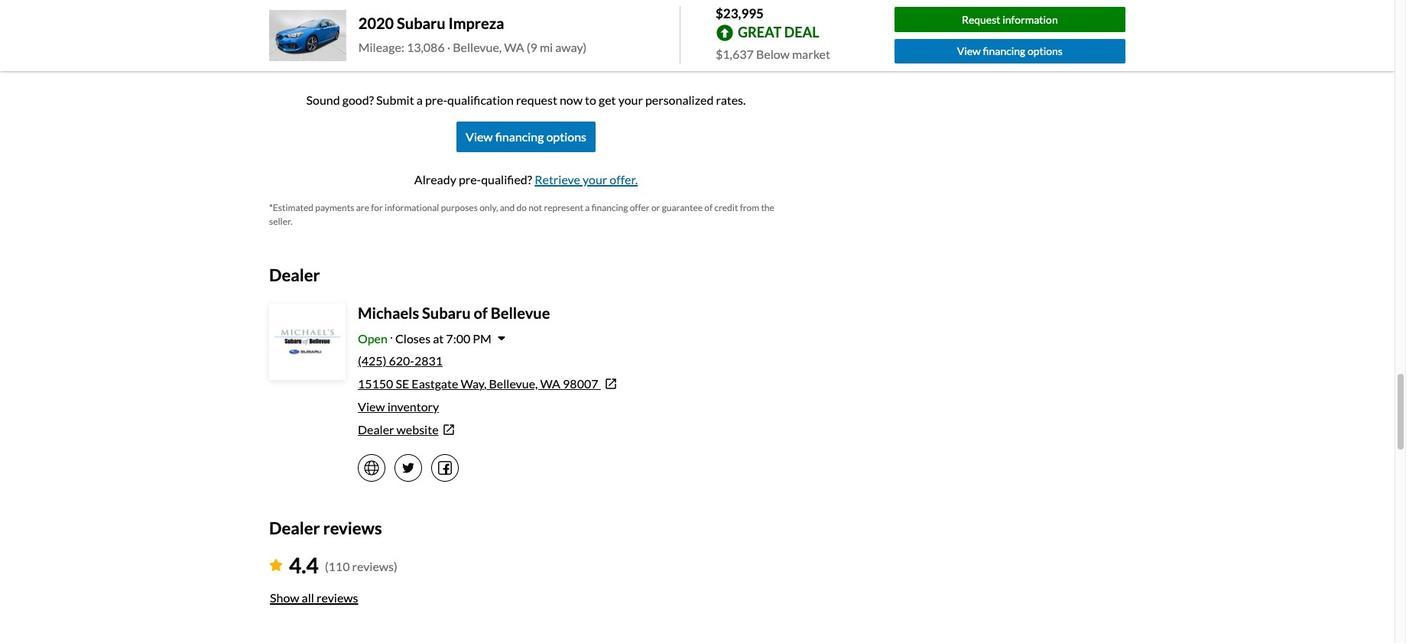 Task type: vqa. For each thing, say whether or not it's contained in the screenshot.
and/or
no



Task type: locate. For each thing, give the bounding box(es) containing it.
a right submit
[[417, 92, 423, 107]]

0 horizontal spatial financing
[[495, 129, 544, 143]]

0 horizontal spatial of
[[474, 304, 488, 322]]

*estimated payments are for informational purposes only, and do not represent a financing offer or guarantee of credit from the seller.
[[269, 202, 775, 227]]

view down qualification
[[466, 129, 493, 143]]

0 vertical spatial your
[[618, 92, 643, 107]]

0 vertical spatial pre-
[[425, 92, 447, 107]]

request information
[[962, 13, 1058, 26]]

loan
[[269, 7, 292, 20]]

1 vertical spatial a
[[585, 202, 590, 213]]

payments
[[315, 202, 354, 213]]

15150
[[358, 376, 393, 391]]

2 vertical spatial view
[[358, 399, 385, 414]]

of up pm
[[474, 304, 488, 322]]

the
[[761, 202, 775, 213]]

impreza
[[448, 14, 504, 32]]

subaru
[[397, 14, 446, 32], [422, 304, 471, 322]]

1 vertical spatial subaru
[[422, 304, 471, 322]]

show
[[270, 591, 299, 605]]

a right the "represent"
[[585, 202, 590, 213]]

for
[[371, 202, 383, 213]]

options down information
[[1028, 45, 1063, 58]]

36
[[319, 40, 332, 53]]

0 vertical spatial reviews
[[323, 518, 382, 538]]

options down now on the top left of the page
[[546, 129, 587, 143]]

0 horizontal spatial wa
[[504, 40, 524, 55]]

wa left (9
[[504, 40, 524, 55]]

wa left 98007
[[540, 376, 561, 391]]

1 vertical spatial view financing options
[[466, 129, 587, 143]]

michaels subaru of bellevue image
[[271, 305, 344, 379]]

inventory
[[387, 399, 439, 414]]

pre- right submit
[[425, 92, 447, 107]]

reviews right 'all'
[[317, 591, 358, 605]]

1 horizontal spatial financing
[[592, 202, 628, 213]]

1 horizontal spatial of
[[705, 202, 713, 213]]

(425) 620-2831 link
[[358, 353, 443, 368]]

1 horizontal spatial view financing options
[[957, 45, 1063, 58]]

(110
[[325, 559, 350, 574]]

0 horizontal spatial a
[[417, 92, 423, 107]]

dealer
[[269, 264, 320, 285], [358, 422, 394, 437], [269, 518, 320, 538]]

pre- up purposes
[[459, 172, 481, 186]]

deal
[[784, 23, 819, 40]]

reviews)
[[352, 559, 398, 574]]

term
[[294, 7, 317, 20]]

mo
[[334, 40, 348, 53], [462, 40, 477, 53], [590, 40, 605, 53], [718, 40, 733, 53]]

information
[[1003, 13, 1058, 26]]

0 horizontal spatial pre-
[[425, 92, 447, 107]]

open closes at 7:00 pm
[[358, 331, 492, 346]]

website
[[397, 422, 439, 437]]

open
[[358, 331, 388, 346]]

are
[[356, 202, 369, 213]]

financing down request information button
[[983, 45, 1026, 58]]

0 vertical spatial view
[[957, 45, 981, 58]]

bellevue,
[[453, 40, 502, 55], [489, 376, 538, 391]]

4 mo from the left
[[718, 40, 733, 53]]

mileage:
[[358, 40, 404, 55]]

1 vertical spatial options
[[546, 129, 587, 143]]

3 mo from the left
[[590, 40, 605, 53]]

view financing options button down request information button
[[894, 39, 1126, 64]]

pre-
[[425, 92, 447, 107], [459, 172, 481, 186]]

dealer up 4.4
[[269, 518, 320, 538]]

below
[[756, 46, 790, 61]]

0 horizontal spatial options
[[546, 129, 587, 143]]

view financing options
[[957, 45, 1063, 58], [466, 129, 587, 143]]

view financing options down request information button
[[957, 45, 1063, 58]]

reviews up 4.4 (110 reviews)
[[323, 518, 382, 538]]

2 horizontal spatial financing
[[983, 45, 1026, 58]]

mo right "48"
[[462, 40, 477, 53]]

credit
[[715, 202, 738, 213]]

of
[[705, 202, 713, 213], [474, 304, 488, 322]]

2 mo from the left
[[462, 40, 477, 53]]

a
[[417, 92, 423, 107], [585, 202, 590, 213]]

dealer reviews
[[269, 518, 382, 538]]

seller.
[[269, 215, 293, 227]]

(425) 620-2831
[[358, 353, 443, 368]]

2020 subaru impreza image
[[269, 10, 346, 61]]

0 horizontal spatial view
[[358, 399, 385, 414]]

0 horizontal spatial view financing options
[[466, 129, 587, 143]]

informational
[[385, 202, 439, 213]]

$23,995
[[716, 5, 764, 21]]

2 vertical spatial financing
[[592, 202, 628, 213]]

bellevue, right ,
[[489, 376, 538, 391]]

1 vertical spatial dealer
[[358, 422, 394, 437]]

1 horizontal spatial view
[[466, 129, 493, 143]]

0 vertical spatial dealer
[[269, 264, 320, 285]]

7:00
[[446, 331, 470, 346]]

good?
[[342, 92, 374, 107]]

caret down image
[[498, 332, 505, 344]]

mo right 72
[[718, 40, 733, 53]]

60
[[576, 40, 588, 53]]

60 mo
[[576, 40, 605, 53]]

view for the leftmost view financing options button
[[466, 129, 493, 143]]

dealer for dealer website
[[358, 422, 394, 437]]

reviews
[[323, 518, 382, 538], [317, 591, 358, 605]]

1 horizontal spatial wa
[[540, 376, 561, 391]]

1 horizontal spatial pre-
[[459, 172, 481, 186]]

1 vertical spatial reviews
[[317, 591, 358, 605]]

or
[[651, 202, 660, 213]]

4.4 (110 reviews)
[[289, 552, 398, 578]]

1 horizontal spatial view financing options button
[[894, 39, 1126, 64]]

view
[[957, 45, 981, 58], [466, 129, 493, 143], [358, 399, 385, 414]]

0 vertical spatial a
[[417, 92, 423, 107]]

personalized
[[645, 92, 714, 107]]

0 vertical spatial of
[[705, 202, 713, 213]]

1 horizontal spatial options
[[1028, 45, 1063, 58]]

qualified?
[[481, 172, 532, 186]]

of left credit
[[705, 202, 713, 213]]

dealer down view inventory link
[[358, 422, 394, 437]]

0 vertical spatial options
[[1028, 45, 1063, 58]]

2020
[[358, 14, 394, 32]]

72 mo
[[704, 40, 733, 53]]

mo right "60"
[[590, 40, 605, 53]]

reviews inside button
[[317, 591, 358, 605]]

0 vertical spatial financing
[[983, 45, 1026, 58]]

sound good? submit a pre-qualification request now to get your personalized rates.
[[306, 92, 746, 107]]

show all reviews button
[[269, 581, 359, 615]]

1 horizontal spatial your
[[618, 92, 643, 107]]

1 horizontal spatial a
[[585, 202, 590, 213]]

offer
[[630, 202, 650, 213]]

1 vertical spatial financing
[[495, 129, 544, 143]]

1 vertical spatial view
[[466, 129, 493, 143]]

se
[[396, 376, 409, 391]]

0 vertical spatial view financing options button
[[894, 39, 1126, 64]]

dealer down seller.
[[269, 264, 320, 285]]

1 vertical spatial view financing options button
[[457, 121, 596, 152]]

subaru up at
[[422, 304, 471, 322]]

request
[[516, 92, 557, 107]]

bellevue, down the impreza
[[453, 40, 502, 55]]

0 vertical spatial subaru
[[397, 14, 446, 32]]

financing left offer
[[592, 202, 628, 213]]

your left offer.
[[583, 172, 607, 186]]

0 vertical spatial bellevue,
[[453, 40, 502, 55]]

view down 15150
[[358, 399, 385, 414]]

0 horizontal spatial view financing options button
[[457, 121, 596, 152]]

·
[[447, 40, 451, 55]]

view financing options button down "sound good? submit a pre-qualification request now to get your personalized rates."
[[457, 121, 596, 152]]

1 vertical spatial your
[[583, 172, 607, 186]]

and
[[500, 202, 515, 213]]

48
[[447, 40, 460, 53]]

subaru inside 2020 subaru impreza mileage: 13,086 · bellevue, wa (9 mi away)
[[397, 14, 446, 32]]

all
[[302, 591, 314, 605]]

do
[[517, 202, 527, 213]]

your right get
[[618, 92, 643, 107]]

subaru up 13,086
[[397, 14, 446, 32]]

way
[[461, 376, 484, 391]]

view financing options down "sound good? submit a pre-qualification request now to get your personalized rates."
[[466, 129, 587, 143]]

mo right 36
[[334, 40, 348, 53]]

your
[[618, 92, 643, 107], [583, 172, 607, 186]]

financing down "sound good? submit a pre-qualification request now to get your personalized rates."
[[495, 129, 544, 143]]

2 vertical spatial dealer
[[269, 518, 320, 538]]

0 vertical spatial wa
[[504, 40, 524, 55]]

wa
[[504, 40, 524, 55], [540, 376, 561, 391]]

eastgate
[[412, 376, 458, 391]]

only,
[[480, 202, 498, 213]]

great deal
[[738, 23, 819, 40]]

view down request
[[957, 45, 981, 58]]

1 mo from the left
[[334, 40, 348, 53]]

2 horizontal spatial view
[[957, 45, 981, 58]]



Task type: describe. For each thing, give the bounding box(es) containing it.
(9
[[527, 40, 538, 55]]

view inventory
[[358, 399, 439, 414]]

view inventory link
[[358, 399, 439, 414]]

at
[[433, 331, 444, 346]]

sound
[[306, 92, 340, 107]]

*estimated
[[269, 202, 313, 213]]

1 vertical spatial pre-
[[459, 172, 481, 186]]

request
[[962, 13, 1001, 26]]

dealer for dealer
[[269, 264, 320, 285]]

rates.
[[716, 92, 746, 107]]

market
[[792, 46, 830, 61]]

mo for 60 mo
[[590, 40, 605, 53]]

guarantee
[[662, 202, 703, 213]]

1 vertical spatial bellevue,
[[489, 376, 538, 391]]

not
[[529, 202, 542, 213]]

dealer website link
[[358, 421, 783, 439]]

mo for 72 mo
[[718, 40, 733, 53]]

48 mo
[[447, 40, 477, 53]]

pm
[[473, 331, 492, 346]]

98007
[[563, 376, 598, 391]]

13,086
[[407, 40, 445, 55]]

michaels subaru of bellevue link
[[358, 304, 550, 322]]

get
[[599, 92, 616, 107]]

bellevue
[[491, 304, 550, 322]]

options for the leftmost view financing options button
[[546, 129, 587, 143]]

retrieve your offer. link
[[535, 172, 638, 186]]

already pre-qualified? retrieve your offer.
[[414, 172, 638, 186]]

(425)
[[358, 353, 387, 368]]

to
[[585, 92, 596, 107]]

already
[[414, 172, 456, 186]]

620-
[[389, 353, 414, 368]]

1 vertical spatial of
[[474, 304, 488, 322]]

michaels
[[358, 304, 419, 322]]

show all reviews
[[270, 591, 358, 605]]

subaru for of
[[422, 304, 471, 322]]

loan term
[[269, 7, 317, 20]]

mo for 48 mo
[[462, 40, 477, 53]]

$1,637
[[716, 46, 754, 61]]

options for top view financing options button
[[1028, 45, 1063, 58]]

star image
[[269, 559, 283, 572]]

michaels subaru of bellevue
[[358, 304, 550, 322]]

1 vertical spatial wa
[[540, 376, 561, 391]]

closes
[[395, 331, 431, 346]]

request information button
[[894, 7, 1126, 32]]

2831
[[414, 353, 443, 368]]

,
[[484, 376, 487, 391]]

$1,637 below market
[[716, 46, 830, 61]]

great
[[738, 23, 782, 40]]

dealer for dealer reviews
[[269, 518, 320, 538]]

mo for 36 mo
[[334, 40, 348, 53]]

away)
[[555, 40, 587, 55]]

a inside *estimated payments are for informational purposes only, and do not represent a financing offer or guarantee of credit from the seller.
[[585, 202, 590, 213]]

dealer website
[[358, 422, 439, 437]]

from
[[740, 202, 759, 213]]

view for top view financing options button
[[957, 45, 981, 58]]

bellevue, inside 2020 subaru impreza mileage: 13,086 · bellevue, wa (9 mi away)
[[453, 40, 502, 55]]

represent
[[544, 202, 583, 213]]

subaru for impreza
[[397, 14, 446, 32]]

2020 subaru impreza mileage: 13,086 · bellevue, wa (9 mi away)
[[358, 14, 587, 55]]

0 horizontal spatial your
[[583, 172, 607, 186]]

72
[[704, 40, 716, 53]]

retrieve
[[535, 172, 580, 186]]

submit
[[376, 92, 414, 107]]

purposes
[[441, 202, 478, 213]]

financing for top view financing options button
[[983, 45, 1026, 58]]

wa inside 2020 subaru impreza mileage: 13,086 · bellevue, wa (9 mi away)
[[504, 40, 524, 55]]

financing inside *estimated payments are for informational purposes only, and do not represent a financing offer or guarantee of credit from the seller.
[[592, 202, 628, 213]]

of inside *estimated payments are for informational purposes only, and do not represent a financing offer or guarantee of credit from the seller.
[[705, 202, 713, 213]]

36 mo
[[319, 40, 348, 53]]

15150 se eastgate way , bellevue, wa 98007
[[358, 376, 598, 391]]

financing for the leftmost view financing options button
[[495, 129, 544, 143]]

4.4
[[289, 552, 319, 578]]

qualification
[[447, 92, 514, 107]]

0 vertical spatial view financing options
[[957, 45, 1063, 58]]

mi
[[540, 40, 553, 55]]



